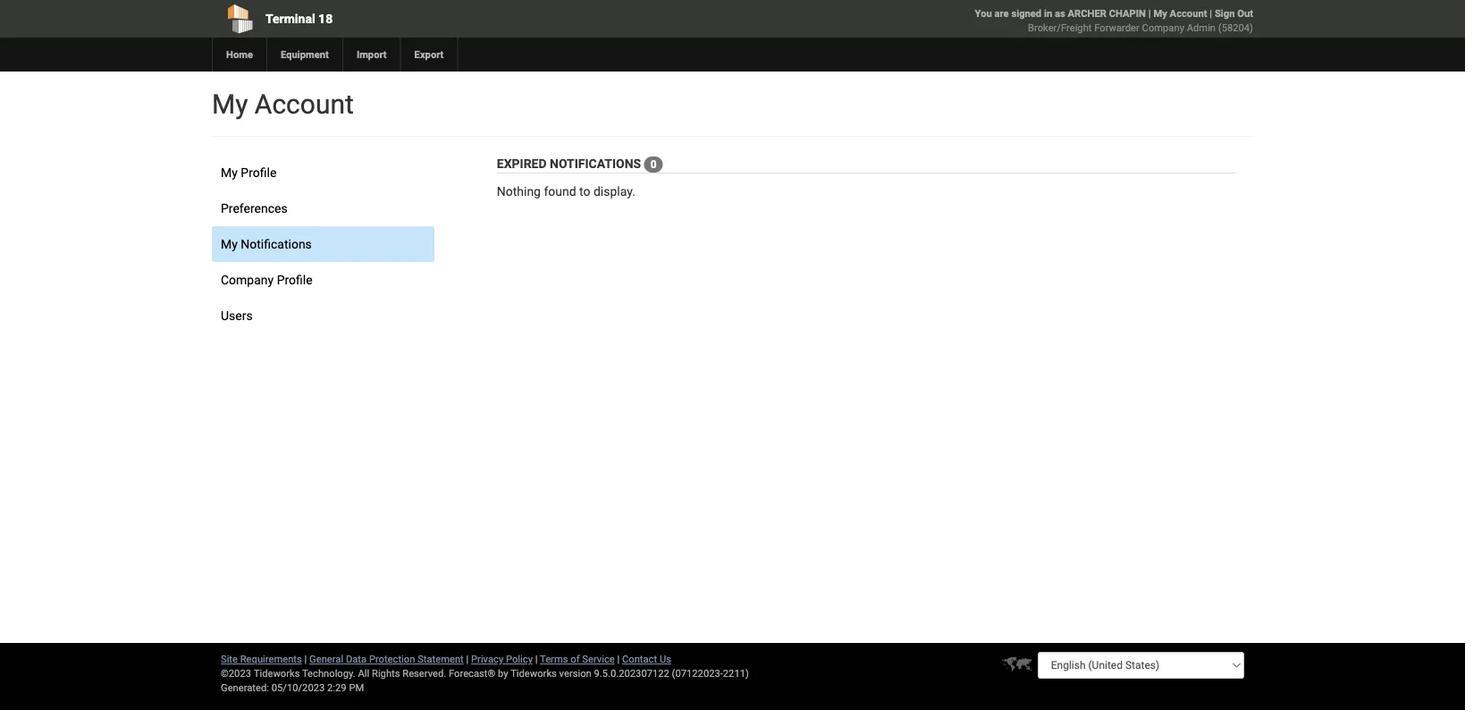 Task type: vqa. For each thing, say whether or not it's contained in the screenshot.
before
no



Task type: locate. For each thing, give the bounding box(es) containing it.
tideworks
[[511, 668, 557, 679]]

| up tideworks
[[536, 653, 538, 665]]

technology.
[[302, 668, 356, 679]]

| left sign on the top of page
[[1210, 8, 1213, 19]]

export link
[[400, 38, 457, 72]]

my up preferences
[[221, 165, 238, 180]]

of
[[571, 653, 580, 665]]

profile for company profile
[[277, 272, 313, 287]]

1 vertical spatial notifications
[[241, 237, 312, 251]]

equipment link
[[267, 38, 342, 72]]

my
[[1154, 8, 1168, 19], [212, 88, 248, 120], [221, 165, 238, 180], [221, 237, 238, 251]]

general data protection statement link
[[310, 653, 464, 665]]

sign out link
[[1215, 8, 1254, 19]]

admin
[[1188, 22, 1216, 34]]

version
[[560, 668, 592, 679]]

account up admin
[[1170, 8, 1208, 19]]

1 horizontal spatial account
[[1170, 8, 1208, 19]]

company inside 'you are signed in as archer chapin | my account | sign out broker/freight forwarder company admin (58204)'
[[1143, 22, 1185, 34]]

company
[[1143, 22, 1185, 34], [221, 272, 274, 287]]

my right chapin
[[1154, 8, 1168, 19]]

notifications
[[550, 156, 641, 171], [241, 237, 312, 251]]

equipment
[[281, 49, 329, 60]]

1 horizontal spatial notifications
[[550, 156, 641, 171]]

signed
[[1012, 8, 1042, 19]]

service
[[583, 653, 615, 665]]

you
[[975, 8, 993, 19]]

my down preferences
[[221, 237, 238, 251]]

all
[[358, 668, 370, 679]]

notifications up company profile
[[241, 237, 312, 251]]

policy
[[506, 653, 533, 665]]

0 vertical spatial company
[[1143, 22, 1185, 34]]

preferences
[[221, 201, 288, 216]]

0 vertical spatial account
[[1170, 8, 1208, 19]]

by
[[498, 668, 509, 679]]

sign
[[1215, 8, 1236, 19]]

0 horizontal spatial company
[[221, 272, 274, 287]]

company down my account link
[[1143, 22, 1185, 34]]

import
[[357, 49, 387, 60]]

privacy policy link
[[471, 653, 533, 665]]

archer
[[1068, 8, 1107, 19]]

0 vertical spatial profile
[[241, 165, 277, 180]]

company up users
[[221, 272, 274, 287]]

my inside 'you are signed in as archer chapin | my account | sign out broker/freight forwarder company admin (58204)'
[[1154, 8, 1168, 19]]

profile
[[241, 165, 277, 180], [277, 272, 313, 287]]

notifications up to
[[550, 156, 641, 171]]

requirements
[[240, 653, 302, 665]]

my down home "link"
[[212, 88, 248, 120]]

account down equipment link
[[255, 88, 354, 120]]

profile up preferences
[[241, 165, 277, 180]]

expired notifications 0
[[497, 156, 657, 171]]

account
[[1170, 8, 1208, 19], [255, 88, 354, 120]]

to
[[580, 184, 591, 199]]

0 horizontal spatial account
[[255, 88, 354, 120]]

2211)
[[723, 668, 749, 679]]

company profile
[[221, 272, 313, 287]]

| right chapin
[[1149, 8, 1152, 19]]

0 vertical spatial notifications
[[550, 156, 641, 171]]

1 vertical spatial profile
[[277, 272, 313, 287]]

profile for my profile
[[241, 165, 277, 180]]

(07122023-
[[672, 668, 723, 679]]

my account
[[212, 88, 354, 120]]

1 horizontal spatial company
[[1143, 22, 1185, 34]]

profile down 'my notifications'
[[277, 272, 313, 287]]

0 horizontal spatial notifications
[[241, 237, 312, 251]]

terms
[[540, 653, 568, 665]]

|
[[1149, 8, 1152, 19], [1210, 8, 1213, 19], [305, 653, 307, 665], [466, 653, 469, 665], [536, 653, 538, 665], [618, 653, 620, 665]]



Task type: describe. For each thing, give the bounding box(es) containing it.
out
[[1238, 8, 1254, 19]]

forecast®
[[449, 668, 496, 679]]

site
[[221, 653, 238, 665]]

us
[[660, 653, 672, 665]]

home
[[226, 49, 253, 60]]

generated:
[[221, 682, 269, 694]]

1 vertical spatial company
[[221, 272, 274, 287]]

my for my account
[[212, 88, 248, 120]]

05/10/2023
[[272, 682, 325, 694]]

©2023 tideworks
[[221, 668, 300, 679]]

pm
[[349, 682, 364, 694]]

site requirements link
[[221, 653, 302, 665]]

users
[[221, 308, 253, 323]]

terminal 18 link
[[212, 0, 630, 38]]

contact
[[623, 653, 658, 665]]

notifications for my
[[241, 237, 312, 251]]

nothing found to display.
[[497, 184, 636, 199]]

site requirements | general data protection statement | privacy policy | terms of service | contact us ©2023 tideworks technology. all rights reserved. forecast® by tideworks version 9.5.0.202307122 (07122023-2211) generated: 05/10/2023 2:29 pm
[[221, 653, 749, 694]]

found
[[544, 184, 577, 199]]

contact us link
[[623, 653, 672, 665]]

data
[[346, 653, 367, 665]]

as
[[1055, 8, 1066, 19]]

protection
[[369, 653, 415, 665]]

are
[[995, 8, 1009, 19]]

expired
[[497, 156, 547, 171]]

in
[[1045, 8, 1053, 19]]

my for my notifications
[[221, 237, 238, 251]]

my profile
[[221, 165, 277, 180]]

my notifications
[[221, 237, 312, 251]]

nothing
[[497, 184, 541, 199]]

import link
[[342, 38, 400, 72]]

(58204)
[[1219, 22, 1254, 34]]

| up forecast®
[[466, 653, 469, 665]]

notifications for expired
[[550, 156, 641, 171]]

statement
[[418, 653, 464, 665]]

| up 9.5.0.202307122 on the bottom of page
[[618, 653, 620, 665]]

display.
[[594, 184, 636, 199]]

privacy
[[471, 653, 504, 665]]

you are signed in as archer chapin | my account | sign out broker/freight forwarder company admin (58204)
[[975, 8, 1254, 34]]

terminal
[[266, 11, 315, 26]]

1 vertical spatial account
[[255, 88, 354, 120]]

my for my profile
[[221, 165, 238, 180]]

rights
[[372, 668, 400, 679]]

account inside 'you are signed in as archer chapin | my account | sign out broker/freight forwarder company admin (58204)'
[[1170, 8, 1208, 19]]

9.5.0.202307122
[[594, 668, 670, 679]]

chapin
[[1110, 8, 1147, 19]]

18
[[319, 11, 333, 26]]

2:29
[[327, 682, 347, 694]]

home link
[[212, 38, 267, 72]]

| left general
[[305, 653, 307, 665]]

terms of service link
[[540, 653, 615, 665]]

0
[[651, 158, 657, 171]]

my account link
[[1154, 8, 1208, 19]]

reserved.
[[403, 668, 447, 679]]

terminal 18
[[266, 11, 333, 26]]

broker/freight
[[1029, 22, 1093, 34]]

export
[[415, 49, 444, 60]]

general
[[310, 653, 344, 665]]

forwarder
[[1095, 22, 1140, 34]]



